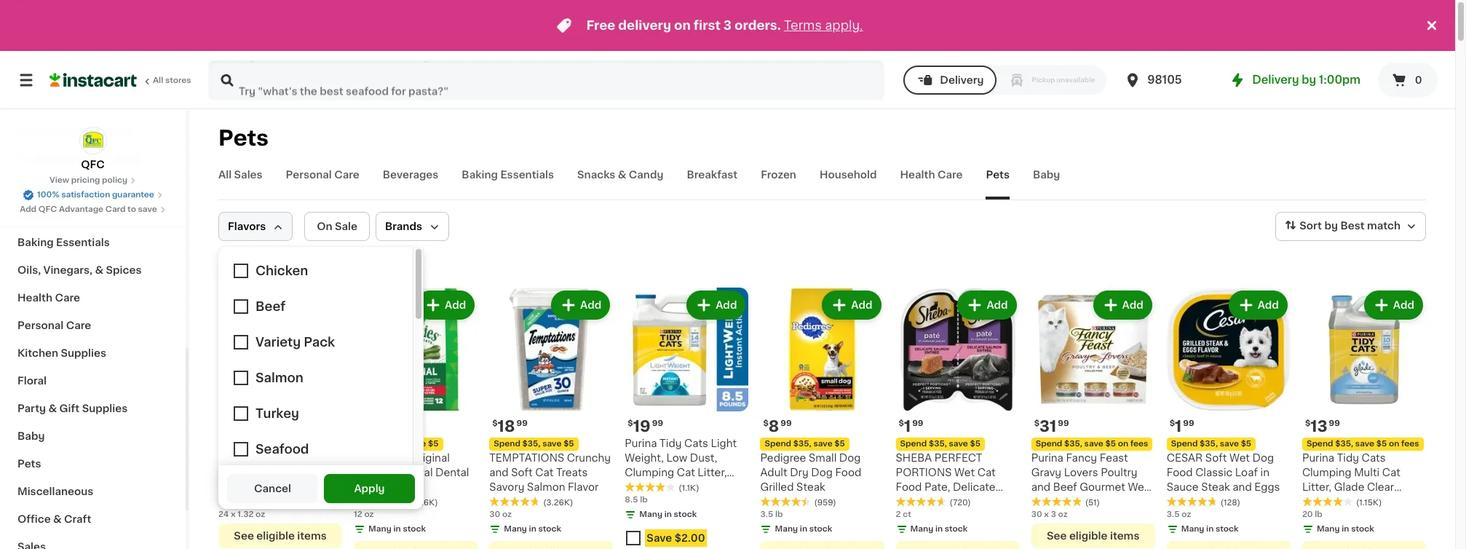 Task type: vqa. For each thing, say whether or not it's contained in the screenshot.


Task type: describe. For each thing, give the bounding box(es) containing it.
goods for canned
[[61, 154, 96, 165]]

best match
[[1341, 221, 1401, 231]]

glade
[[1335, 482, 1365, 492]]

save $2.00
[[647, 533, 705, 543]]

miscellaneous link
[[9, 478, 177, 505]]

spend $35, save $5 for treats
[[358, 440, 439, 448]]

0 vertical spatial personal care
[[286, 170, 360, 180]]

beverages
[[383, 170, 439, 180]]

loaf
[[1236, 468, 1258, 478]]

all stores
[[153, 76, 191, 84]]

match
[[1368, 221, 1401, 231]]

many for sheba perfect portions wet cat food pate, delicate salmon entree
[[911, 525, 934, 533]]

stock for dust,
[[674, 511, 697, 519]]

natural
[[396, 468, 433, 478]]

many for purina tidy cats light weight, low dust, clumping cat litter, lightweight instant action cat litter
[[640, 511, 663, 519]]

product group containing 13
[[1303, 288, 1427, 549]]

spend for pedigree small dog adult dry dog food grilled steak
[[765, 440, 792, 448]]

low
[[667, 453, 688, 463]]

lovers
[[1064, 468, 1099, 478]]

greenies
[[354, 453, 408, 463]]

add for sheba perfect portions wet cat food pate, delicate salmon entree
[[987, 300, 1008, 310]]

1 vertical spatial baby
[[17, 431, 45, 441]]

$ 18 99
[[492, 419, 528, 434]]

and inside sheba perfect portions wet cat food pate variety pack, savory chicken and roasted turkey entrees
[[301, 497, 320, 507]]

$5 for greenies original regular natural dental dog treats
[[428, 440, 439, 448]]

spend $35, save $5 for food
[[765, 440, 845, 448]]

0 vertical spatial household link
[[820, 167, 877, 200]]

many for greenies original regular natural dental dog treats
[[369, 525, 392, 533]]

soups
[[110, 154, 143, 165]]

1 oz from the left
[[256, 511, 265, 519]]

save for greenies original regular natural dental dog treats
[[407, 440, 426, 448]]

entrees
[[301, 511, 340, 521]]

$ 8 99
[[763, 419, 792, 434]]

steak inside cesar soft wet dog food classic loaf in sauce steak and eggs
[[1202, 482, 1230, 492]]

99 inside "18 99"
[[246, 420, 257, 428]]

in for greenies original regular natural dental dog treats
[[394, 525, 401, 533]]

save for temptations crunchy and soft cat treats savory salmon flavor
[[543, 440, 562, 448]]

pricing
[[71, 176, 100, 184]]

dog down "small"
[[811, 468, 833, 478]]

miscellaneous
[[17, 486, 93, 497]]

oils, vinegars, & spices
[[17, 265, 142, 275]]

food inside sheba perfect portions wet cat food pate variety pack, savory chicken and roasted turkey entrees
[[218, 482, 245, 492]]

condiments
[[17, 127, 82, 137]]

in for purina tidy cats light weight, low dust, clumping cat litter, lightweight instant action cat litter
[[665, 511, 672, 519]]

lb for spend $35, save $5
[[775, 511, 783, 519]]

savory inside sheba perfect portions wet cat food pate variety pack, savory chicken and roasted turkey entrees
[[218, 497, 254, 507]]

qfc link
[[79, 127, 107, 172]]

original
[[410, 453, 450, 463]]

0 horizontal spatial dry
[[17, 99, 37, 109]]

0 horizontal spatial baking essentials
[[17, 237, 110, 248]]

100%
[[37, 191, 59, 199]]

product group containing 31
[[1032, 288, 1155, 548]]

cats for spend $35, save $5 on fees
[[1362, 453, 1386, 463]]

see eligible items for 99
[[234, 531, 327, 541]]

1 vertical spatial health
[[17, 293, 52, 303]]

delivery by 1:00pm link
[[1229, 71, 1361, 89]]

dog inside cesar soft wet dog food classic loaf in sauce steak and eggs
[[1253, 453, 1274, 463]]

1 horizontal spatial baby
[[1033, 170, 1061, 180]]

party
[[17, 403, 46, 414]]

$5 for pedigree small dog adult dry dog food grilled steak
[[835, 440, 845, 448]]

1 horizontal spatial household
[[820, 170, 877, 180]]

pedigree small dog adult dry dog food grilled steak
[[761, 453, 862, 492]]

in inside cesar soft wet dog food classic loaf in sauce steak and eggs
[[1261, 468, 1270, 478]]

spend for sheba perfect portions wet cat food pate, delicate salmon entree
[[900, 440, 927, 448]]

cat inside temptations crunchy and soft cat treats savory salmon flavor
[[535, 468, 554, 478]]

2 18 from the left
[[498, 419, 515, 434]]

pedigree
[[761, 453, 806, 463]]

many in stock for pate,
[[911, 525, 968, 533]]

see eligible items button for 99
[[218, 524, 342, 548]]

20
[[1303, 511, 1313, 519]]

litter, inside purina tidy cats clumping multi cat litter, glade clear springs
[[1303, 482, 1332, 492]]

$ inside '$ 19 99'
[[628, 420, 633, 428]]

spend for cesar soft wet dog food classic loaf in sauce steak and eggs
[[1172, 440, 1198, 448]]

kitchen
[[17, 348, 58, 358]]

springs
[[1303, 497, 1342, 507]]

3.5 for 1
[[1167, 511, 1180, 519]]

clear
[[1368, 482, 1395, 492]]

many in stock for food
[[775, 525, 833, 533]]

by for sort
[[1325, 221, 1338, 231]]

multi
[[1355, 468, 1380, 478]]

$ for pedigree small dog adult dry dog food grilled steak
[[763, 420, 769, 428]]

cesar soft wet dog food classic loaf in sauce steak and eggs
[[1167, 453, 1281, 492]]

flavors
[[228, 221, 266, 232]]

(959)
[[814, 499, 837, 507]]

stock for pate,
[[945, 525, 968, 533]]

delicate
[[953, 482, 996, 492]]

many for temptations crunchy and soft cat treats savory salmon flavor
[[504, 525, 527, 533]]

add for purina fancy feast gravy lovers poultry and beef gourmet wet cat food
[[1123, 300, 1144, 310]]

classic
[[1196, 468, 1233, 478]]

litter, inside purina tidy cats light weight, low dust, clumping cat litter, lightweight instant action cat litter
[[698, 468, 727, 478]]

salmon inside sheba perfect portions wet cat food pate, delicate salmon entree
[[896, 497, 934, 507]]

in for cesar soft wet dog food classic loaf in sauce steak and eggs
[[1207, 525, 1214, 533]]

1 horizontal spatial health
[[900, 170, 935, 180]]

0 horizontal spatial baking
[[17, 237, 54, 248]]

sauces
[[96, 127, 134, 137]]

98105
[[1148, 74, 1182, 85]]

stock for treats
[[403, 525, 426, 533]]

spend $35, save $5 for pate
[[223, 440, 303, 448]]

31
[[1040, 419, 1057, 434]]

items for 99
[[297, 531, 327, 541]]

health care link for beverages link
[[900, 167, 963, 200]]

spend for sheba perfect portions wet cat food pate variety pack, savory chicken and roasted turkey entrees
[[223, 440, 250, 448]]

0 horizontal spatial pets link
[[9, 450, 177, 478]]

tidy for spend $35, save $5 on fees
[[1337, 453, 1360, 463]]

treats inside greenies original regular natural dental dog treats
[[378, 482, 410, 492]]

condiments & sauces link
[[9, 118, 177, 146]]

oils,
[[17, 265, 41, 275]]

food inside sheba perfect portions wet cat food pate, delicate salmon entree
[[896, 482, 922, 492]]

save $2.00 button
[[625, 527, 749, 549]]

pasta
[[88, 99, 117, 109]]

party & gift supplies link
[[9, 395, 177, 422]]

all sales
[[218, 170, 263, 180]]

99 for temptations crunchy and soft cat treats savory salmon flavor
[[517, 420, 528, 428]]

add qfc advantage card to save
[[20, 205, 157, 213]]

see for 99
[[234, 531, 254, 541]]

advantage
[[59, 205, 104, 213]]

floral
[[17, 376, 47, 386]]

on for 31
[[1118, 440, 1129, 448]]

sheba for 99
[[218, 453, 255, 463]]

dry goods & pasta
[[17, 99, 117, 109]]

cat down "lightweight" on the left of the page
[[661, 497, 679, 507]]

18 99
[[227, 419, 257, 434]]

1 horizontal spatial pets
[[218, 127, 269, 149]]

1 horizontal spatial personal care link
[[286, 167, 360, 200]]

add for purina tidy cats clumping multi cat litter, glade clear springs
[[1394, 300, 1415, 310]]

limited time offer region
[[0, 0, 1424, 51]]

on sale button
[[305, 212, 370, 241]]

add button for pedigree small dog adult dry dog food grilled steak
[[824, 292, 880, 318]]

many in stock for dust,
[[640, 511, 697, 519]]

perfect for 1
[[935, 453, 983, 463]]

floral link
[[9, 367, 177, 395]]

1 vertical spatial personal care
[[17, 320, 91, 331]]

sales
[[234, 170, 263, 180]]

& inside oils, vinegars, & spices link
[[95, 265, 103, 275]]

stock for food
[[810, 525, 833, 533]]

x for 18
[[231, 511, 236, 519]]

0 vertical spatial baby link
[[1033, 167, 1061, 200]]

& inside dry goods & pasta link
[[77, 99, 85, 109]]

save for cesar soft wet dog food classic loaf in sauce steak and eggs
[[1220, 440, 1239, 448]]

perfect for 99
[[257, 453, 305, 463]]

0 horizontal spatial breakfast link
[[9, 173, 177, 201]]

delivery for delivery
[[940, 75, 984, 85]]

0 vertical spatial pets link
[[986, 167, 1010, 200]]

apply
[[354, 484, 385, 494]]

1 horizontal spatial baking essentials
[[462, 170, 554, 180]]

feast
[[1100, 453, 1128, 463]]

many for cesar soft wet dog food classic loaf in sauce steak and eggs
[[1182, 525, 1205, 533]]

1 vertical spatial household
[[17, 210, 75, 220]]

$5 for sheba perfect portions wet cat food pate variety pack, savory chicken and roasted turkey entrees
[[293, 440, 303, 448]]

spend for temptations crunchy and soft cat treats savory salmon flavor
[[494, 440, 521, 448]]

dry goods & pasta link
[[9, 90, 177, 118]]

sort
[[1300, 221, 1322, 231]]

variety
[[273, 482, 309, 492]]

health care link for condiments & sauces link at left top
[[9, 284, 177, 312]]

0 horizontal spatial pets
[[17, 459, 41, 469]]

flavors button
[[218, 212, 293, 241]]

dry inside pedigree small dog adult dry dog food grilled steak
[[790, 468, 809, 478]]

canned goods & soups link
[[9, 146, 177, 173]]

1:00pm
[[1319, 74, 1361, 85]]

instacart logo image
[[50, 71, 137, 89]]

12 oz
[[354, 511, 374, 519]]

1 horizontal spatial essentials
[[501, 170, 554, 180]]

terms
[[784, 20, 822, 31]]

x for $
[[1044, 511, 1049, 519]]

dog right "small"
[[839, 453, 861, 463]]

20 lb
[[1303, 511, 1323, 519]]

$35, for pate
[[251, 440, 270, 448]]

$ 31 99
[[1035, 419, 1069, 434]]

supplies inside party & gift supplies link
[[82, 403, 128, 414]]

dental
[[436, 468, 469, 478]]

6 product group from the left
[[896, 288, 1020, 549]]

& inside snacks & candy link
[[618, 170, 627, 180]]

wet inside sheba perfect portions wet cat food pate, delicate salmon entree
[[955, 468, 975, 478]]

& inside condiments & sauces link
[[85, 127, 93, 137]]

chicken
[[256, 497, 298, 507]]

pack,
[[311, 482, 339, 492]]

save right "to"
[[138, 205, 157, 213]]

flavor
[[568, 482, 599, 492]]

2 horizontal spatial pets
[[986, 170, 1010, 180]]

save for sheba perfect portions wet cat food pate, delicate salmon entree
[[949, 440, 968, 448]]

temptations crunchy and soft cat treats savory salmon flavor
[[490, 453, 611, 492]]

0 horizontal spatial essentials
[[56, 237, 110, 248]]

pate,
[[925, 482, 951, 492]]

orders.
[[735, 20, 781, 31]]

1 horizontal spatial breakfast link
[[687, 167, 738, 200]]

spend $35, save $5 on fees for 13
[[1307, 440, 1420, 448]]

add for temptations crunchy and soft cat treats savory salmon flavor
[[580, 300, 602, 310]]

steak inside pedigree small dog adult dry dog food grilled steak
[[797, 482, 826, 492]]

on inside limited time offer region
[[674, 20, 691, 31]]

spices
[[106, 265, 142, 275]]

2 ct
[[896, 511, 912, 519]]

satisfaction
[[61, 191, 110, 199]]

1.32
[[238, 511, 254, 519]]

3 product group from the left
[[490, 288, 613, 549]]

many in stock for savory
[[504, 525, 561, 533]]

0 horizontal spatial household link
[[9, 201, 177, 229]]

cat up (1.1k) on the left
[[677, 468, 695, 478]]

sheba for 1
[[896, 453, 932, 463]]

delivery by 1:00pm
[[1253, 74, 1361, 85]]

1 18 from the left
[[227, 419, 244, 434]]

brands button
[[376, 212, 449, 241]]

product group containing 19
[[625, 288, 749, 549]]

$ 1 99 for cesar soft wet dog food classic loaf in sauce steak and eggs
[[1170, 419, 1195, 434]]

see eligible items button for 31
[[1032, 524, 1155, 548]]

entree
[[937, 497, 970, 507]]

and inside temptations crunchy and soft cat treats savory salmon flavor
[[490, 468, 509, 478]]

3 inside limited time offer region
[[724, 20, 732, 31]]

stores
[[165, 76, 191, 84]]

1 horizontal spatial qfc
[[81, 159, 105, 170]]

spend for greenies original regular natural dental dog treats
[[358, 440, 385, 448]]

24
[[218, 511, 229, 519]]

cat inside purina tidy cats clumping multi cat litter, glade clear springs
[[1383, 468, 1401, 478]]

$ for cesar soft wet dog food classic loaf in sauce steak and eggs
[[1170, 420, 1175, 428]]

0 horizontal spatial qfc
[[38, 205, 57, 213]]

1 horizontal spatial health care
[[900, 170, 963, 180]]

lb for 19
[[640, 496, 648, 504]]

4 oz from the left
[[1058, 511, 1068, 519]]

$35, for pate,
[[929, 440, 947, 448]]

30 for 18
[[490, 511, 500, 519]]

1 horizontal spatial personal
[[286, 170, 332, 180]]

view pricing policy
[[49, 176, 128, 184]]

99 for pedigree small dog adult dry dog food grilled steak
[[781, 420, 792, 428]]



Task type: locate. For each thing, give the bounding box(es) containing it.
$ up cesar
[[1170, 420, 1175, 428]]

4 99 from the left
[[781, 420, 792, 428]]

on
[[317, 221, 332, 232]]

2 horizontal spatial on
[[1389, 440, 1400, 448]]

spend up "pedigree"
[[765, 440, 792, 448]]

in down 'apply' button
[[394, 525, 401, 533]]

oz
[[256, 511, 265, 519], [364, 511, 374, 519], [502, 511, 512, 519], [1058, 511, 1068, 519], [1182, 511, 1192, 519]]

$5 for purina tidy cats clumping multi cat litter, glade clear springs
[[1377, 440, 1387, 448]]

1 vertical spatial household link
[[9, 201, 177, 229]]

wet down poultry
[[1128, 482, 1149, 492]]

in down entree
[[936, 525, 943, 533]]

supplies inside kitchen supplies link
[[61, 348, 106, 358]]

$ for temptations crunchy and soft cat treats savory salmon flavor
[[492, 420, 498, 428]]

see eligible items button down (51)
[[1032, 524, 1155, 548]]

sheba down "18 99" in the left of the page
[[218, 453, 255, 463]]

spend for purina fancy feast gravy lovers poultry and beef gourmet wet cat food
[[1036, 440, 1063, 448]]

eligible for 31
[[1070, 531, 1108, 541]]

(480)
[[272, 499, 295, 507]]

1 horizontal spatial all
[[218, 170, 232, 180]]

kitchen supplies
[[17, 348, 106, 358]]

99 for sheba perfect portions wet cat food pate, delicate salmon entree
[[913, 420, 924, 428]]

cats for 19
[[685, 438, 709, 449]]

6 spend $35, save $5 from the left
[[1172, 440, 1252, 448]]

in for sheba perfect portions wet cat food pate, delicate salmon entree
[[936, 525, 943, 533]]

2 $ from the left
[[628, 420, 633, 428]]

1 spend $35, save $5 from the left
[[223, 440, 303, 448]]

delivery inside button
[[940, 75, 984, 85]]

1 see from the left
[[234, 531, 254, 541]]

add qfc advantage card to save link
[[20, 204, 166, 216]]

1 for cesar soft wet dog food classic loaf in sauce steak and eggs
[[1175, 419, 1182, 434]]

3 $5 from the left
[[564, 440, 574, 448]]

$ for sheba perfect portions wet cat food pate, delicate salmon entree
[[899, 420, 904, 428]]

3 spend $35, save $5 from the left
[[494, 440, 574, 448]]

in for temptations crunchy and soft cat treats savory salmon flavor
[[529, 525, 537, 533]]

5 $ from the left
[[1035, 420, 1040, 428]]

many in stock up save $2.00
[[640, 511, 697, 519]]

steak down classic
[[1202, 482, 1230, 492]]

3.5 oz
[[1167, 511, 1192, 519]]

see eligible items for 31
[[1047, 531, 1140, 541]]

8 spend from the left
[[1307, 440, 1334, 448]]

2 eligible from the left
[[1070, 531, 1108, 541]]

many down 3.5 oz
[[1182, 525, 1205, 533]]

1 see eligible items button from the left
[[218, 524, 342, 548]]

purina
[[625, 438, 657, 449], [1032, 453, 1064, 463], [1303, 453, 1335, 463]]

view pricing policy link
[[49, 175, 136, 186]]

wet inside cesar soft wet dog food classic loaf in sauce steak and eggs
[[1230, 453, 1250, 463]]

4 spend $35, save $5 from the left
[[765, 440, 845, 448]]

2 $35, from the left
[[387, 440, 405, 448]]

savory inside temptations crunchy and soft cat treats savory salmon flavor
[[490, 482, 525, 492]]

sort by
[[1300, 221, 1338, 231]]

food inside pedigree small dog adult dry dog food grilled steak
[[836, 468, 862, 478]]

baking
[[462, 170, 498, 180], [17, 237, 54, 248]]

oz down sauce
[[1182, 511, 1192, 519]]

5 product group from the left
[[761, 288, 884, 549]]

all for all sales
[[218, 170, 232, 180]]

3.5
[[761, 511, 774, 519], [1167, 511, 1180, 519]]

small
[[809, 453, 837, 463]]

1 horizontal spatial portions
[[896, 468, 952, 478]]

& inside office & craft "link"
[[53, 514, 62, 524]]

1 vertical spatial 3
[[1051, 511, 1057, 519]]

clumping inside purina tidy cats light weight, low dust, clumping cat litter, lightweight instant action cat litter
[[625, 468, 674, 478]]

stock down the '(1.15k)' on the bottom right
[[1352, 525, 1375, 533]]

frozen
[[761, 170, 797, 180]]

1 vertical spatial savory
[[218, 497, 254, 507]]

30 for 31
[[1032, 511, 1043, 519]]

spend $35, save $5 for pate,
[[900, 440, 981, 448]]

tidy for 19
[[660, 438, 682, 449]]

litter, up "instant"
[[698, 468, 727, 478]]

0 vertical spatial soft
[[1206, 453, 1227, 463]]

& left 'sauces'
[[85, 127, 93, 137]]

1 vertical spatial health care link
[[9, 284, 177, 312]]

snacks & candy link
[[577, 167, 664, 200]]

delivery button
[[904, 66, 997, 95]]

purina tidy cats clumping multi cat litter, glade clear springs
[[1303, 453, 1401, 507]]

1 sheba from the left
[[218, 453, 255, 463]]

spend down "18 99" in the left of the page
[[223, 440, 250, 448]]

$5 for purina fancy feast gravy lovers poultry and beef gourmet wet cat food
[[1106, 440, 1116, 448]]

baking essentials link
[[462, 167, 554, 200], [9, 229, 177, 256]]

$35, for loaf
[[1200, 440, 1218, 448]]

1 vertical spatial cats
[[1362, 453, 1386, 463]]

4 $35, from the left
[[794, 440, 812, 448]]

&
[[77, 99, 85, 109], [85, 127, 93, 137], [99, 154, 107, 165], [618, 170, 627, 180], [95, 265, 103, 275], [48, 403, 57, 414], [53, 514, 62, 524]]

baby
[[1033, 170, 1061, 180], [17, 431, 45, 441]]

in for purina tidy cats clumping multi cat litter, glade clear springs
[[1342, 525, 1350, 533]]

0 vertical spatial pets
[[218, 127, 269, 149]]

sheba inside sheba perfect portions wet cat food pate variety pack, savory chicken and roasted turkey entrees
[[218, 453, 255, 463]]

0 vertical spatial all
[[153, 76, 163, 84]]

by inside field
[[1325, 221, 1338, 231]]

0 horizontal spatial cats
[[685, 438, 709, 449]]

by left "1:00pm" at the top right of page
[[1302, 74, 1317, 85]]

many in stock for litter,
[[1317, 525, 1375, 533]]

personal care up the on
[[286, 170, 360, 180]]

1 horizontal spatial treats
[[556, 468, 588, 478]]

0 horizontal spatial baby
[[17, 431, 45, 441]]

perfect inside sheba perfect portions wet cat food pate variety pack, savory chicken and roasted turkey entrees
[[257, 453, 305, 463]]

all left sales
[[218, 170, 232, 180]]

add button for purina tidy cats light weight, low dust, clumping cat litter, lightweight instant action cat litter
[[688, 292, 745, 318]]

oz for cesar soft wet dog food classic loaf in sauce steak and eggs
[[1182, 511, 1192, 519]]

soft up classic
[[1206, 453, 1227, 463]]

lightweight
[[625, 482, 687, 492]]

1 eligible from the left
[[257, 531, 295, 541]]

lb right 8.5
[[640, 496, 648, 504]]

and down temptations
[[490, 468, 509, 478]]

stock for savory
[[538, 525, 561, 533]]

8 product group from the left
[[1167, 288, 1291, 549]]

in up eggs
[[1261, 468, 1270, 478]]

$5 for temptations crunchy and soft cat treats savory salmon flavor
[[564, 440, 574, 448]]

salmon inside temptations crunchy and soft cat treats savory salmon flavor
[[527, 482, 565, 492]]

2 horizontal spatial lb
[[1315, 511, 1323, 519]]

98105 button
[[1124, 60, 1212, 100]]

by right sort
[[1325, 221, 1338, 231]]

personal care up kitchen supplies
[[17, 320, 91, 331]]

99 for cesar soft wet dog food classic loaf in sauce steak and eggs
[[1184, 420, 1195, 428]]

savory up 30 oz
[[490, 482, 525, 492]]

save up temptations crunchy and soft cat treats savory salmon flavor
[[543, 440, 562, 448]]

$ 1 99 up sheba perfect portions wet cat food pate, delicate salmon entree
[[899, 419, 924, 434]]

1 vertical spatial litter,
[[1303, 482, 1332, 492]]

crunchy
[[567, 453, 611, 463]]

$5 for cesar soft wet dog food classic loaf in sauce steak and eggs
[[1241, 440, 1252, 448]]

1 30 from the left
[[490, 511, 500, 519]]

(720)
[[950, 499, 971, 507]]

4 product group from the left
[[625, 288, 749, 549]]

$ inside $ 8 99
[[763, 420, 769, 428]]

steak up (959)
[[797, 482, 826, 492]]

personal care link up kitchen supplies
[[9, 312, 177, 339]]

0 vertical spatial personal
[[286, 170, 332, 180]]

5 oz from the left
[[1182, 511, 1192, 519]]

30 down gravy at the bottom right
[[1032, 511, 1043, 519]]

0 vertical spatial health care link
[[900, 167, 963, 200]]

savory
[[490, 482, 525, 492], [218, 497, 254, 507]]

$
[[492, 420, 498, 428], [628, 420, 633, 428], [763, 420, 769, 428], [899, 420, 904, 428], [1035, 420, 1040, 428], [1170, 420, 1175, 428], [1306, 420, 1311, 428]]

7 add button from the left
[[1230, 292, 1287, 318]]

6 99 from the left
[[1058, 420, 1069, 428]]

1 items from the left
[[297, 531, 327, 541]]

2 horizontal spatial purina
[[1303, 453, 1335, 463]]

3 right the first
[[724, 20, 732, 31]]

99 inside $ 18 99
[[517, 420, 528, 428]]

9 product group from the left
[[1303, 288, 1427, 549]]

$5 up loaf
[[1241, 440, 1252, 448]]

5 spend $35, save $5 from the left
[[900, 440, 981, 448]]

4 $5 from the left
[[835, 440, 845, 448]]

7 spend from the left
[[1172, 440, 1198, 448]]

0 horizontal spatial personal care link
[[9, 312, 177, 339]]

litter
[[682, 497, 709, 507]]

2 see eligible items from the left
[[1047, 531, 1140, 541]]

3 $35, from the left
[[523, 440, 541, 448]]

0 vertical spatial treats
[[556, 468, 588, 478]]

oils, vinegars, & spices link
[[9, 256, 177, 284]]

1 3.5 from the left
[[761, 511, 774, 519]]

1 horizontal spatial household link
[[820, 167, 877, 200]]

1 spend from the left
[[223, 440, 250, 448]]

30 x 3 oz
[[1032, 511, 1068, 519]]

x
[[231, 511, 236, 519], [1044, 511, 1049, 519]]

tidy inside purina tidy cats light weight, low dust, clumping cat litter, lightweight instant action cat litter
[[660, 438, 682, 449]]

1 portions from the left
[[218, 468, 275, 478]]

1 horizontal spatial eligible
[[1070, 531, 1108, 541]]

7 product group from the left
[[1032, 288, 1155, 548]]

1 up cesar
[[1175, 419, 1182, 434]]

dry down "pedigree"
[[790, 468, 809, 478]]

fees for 31
[[1131, 440, 1149, 448]]

oz for temptations crunchy and soft cat treats savory salmon flavor
[[502, 511, 512, 519]]

1 vertical spatial baking essentials link
[[9, 229, 177, 256]]

99 up sheba perfect portions wet cat food pate, delicate salmon entree
[[913, 420, 924, 428]]

0 vertical spatial supplies
[[61, 348, 106, 358]]

baking right beverages
[[462, 170, 498, 180]]

$35, for food
[[794, 440, 812, 448]]

1 $5 from the left
[[293, 440, 303, 448]]

$35, for and
[[1065, 440, 1083, 448]]

in down pedigree small dog adult dry dog food grilled steak
[[800, 525, 808, 533]]

product group containing 8
[[761, 288, 884, 549]]

0 vertical spatial by
[[1302, 74, 1317, 85]]

goods up "condiments"
[[39, 99, 74, 109]]

0 vertical spatial breakfast
[[687, 170, 738, 180]]

candy
[[629, 170, 664, 180]]

5 add button from the left
[[959, 292, 1016, 318]]

clumping inside purina tidy cats clumping multi cat litter, glade clear springs
[[1303, 468, 1352, 478]]

perfect inside sheba perfect portions wet cat food pate, delicate salmon entree
[[935, 453, 983, 463]]

dog
[[839, 453, 861, 463], [1253, 453, 1274, 463], [811, 468, 833, 478], [354, 482, 376, 492]]

1 horizontal spatial baking essentials link
[[462, 167, 554, 200]]

1 horizontal spatial x
[[1044, 511, 1049, 519]]

0 vertical spatial savory
[[490, 482, 525, 492]]

1 spend $35, save $5 on fees from the left
[[1036, 440, 1149, 448]]

1 $35, from the left
[[251, 440, 270, 448]]

99 for purina tidy cats clumping multi cat litter, glade clear springs
[[1329, 420, 1341, 428]]

6 $35, from the left
[[1065, 440, 1083, 448]]

$ up the weight,
[[628, 420, 633, 428]]

1 vertical spatial goods
[[61, 154, 96, 165]]

18 up temptations
[[498, 419, 515, 434]]

product group
[[218, 288, 342, 548], [354, 288, 478, 549], [490, 288, 613, 549], [625, 288, 749, 549], [761, 288, 884, 549], [896, 288, 1020, 549], [1032, 288, 1155, 548], [1167, 288, 1291, 549], [1303, 288, 1427, 549]]

3 spend from the left
[[494, 440, 521, 448]]

99 inside $ 8 99
[[781, 420, 792, 428]]

2 product group from the left
[[354, 288, 478, 549]]

save
[[138, 205, 157, 213], [272, 440, 291, 448], [407, 440, 426, 448], [543, 440, 562, 448], [814, 440, 833, 448], [949, 440, 968, 448], [1085, 440, 1104, 448], [1220, 440, 1239, 448], [1356, 440, 1375, 448]]

goods inside 'link'
[[61, 154, 96, 165]]

qfc logo image
[[79, 127, 107, 154]]

cat inside purina fancy feast gravy lovers poultry and beef gourmet wet cat food
[[1032, 497, 1050, 507]]

6 $ from the left
[[1170, 420, 1175, 428]]

4 add button from the left
[[824, 292, 880, 318]]

2 spend $35, save $5 on fees from the left
[[1307, 440, 1420, 448]]

cat inside sheba perfect portions wet cat food pate, delicate salmon entree
[[978, 468, 996, 478]]

2 add button from the left
[[553, 292, 609, 318]]

$ inside $ 13 99
[[1306, 420, 1311, 428]]

delivery for delivery by 1:00pm
[[1253, 74, 1300, 85]]

steak
[[797, 482, 826, 492], [1202, 482, 1230, 492]]

$5 up crunchy
[[564, 440, 574, 448]]

2 fees from the left
[[1402, 440, 1420, 448]]

temptations
[[490, 453, 565, 463]]

1 horizontal spatial spend $35, save $5 on fees
[[1307, 440, 1420, 448]]

purina inside purina fancy feast gravy lovers poultry and beef gourmet wet cat food
[[1032, 453, 1064, 463]]

1 see eligible items from the left
[[234, 531, 327, 541]]

3 oz from the left
[[502, 511, 512, 519]]

2 $ 1 99 from the left
[[1170, 419, 1195, 434]]

adult
[[761, 468, 788, 478]]

baking up oils,
[[17, 237, 54, 248]]

treats inside temptations crunchy and soft cat treats savory salmon flavor
[[556, 468, 588, 478]]

1 horizontal spatial 3.5
[[1167, 511, 1180, 519]]

2 steak from the left
[[1202, 482, 1230, 492]]

2 portions from the left
[[896, 468, 952, 478]]

0 vertical spatial baking
[[462, 170, 498, 180]]

cat inside sheba perfect portions wet cat food pate variety pack, savory chicken and roasted turkey entrees
[[300, 468, 318, 478]]

5 $35, from the left
[[929, 440, 947, 448]]

0 horizontal spatial household
[[17, 210, 75, 220]]

1 $ from the left
[[492, 420, 498, 428]]

0 horizontal spatial clumping
[[625, 468, 674, 478]]

7 $ from the left
[[1306, 420, 1311, 428]]

cat up the clear
[[1383, 468, 1401, 478]]

add button for cesar soft wet dog food classic loaf in sauce steak and eggs
[[1230, 292, 1287, 318]]

5 spend from the left
[[900, 440, 927, 448]]

many in stock down (959)
[[775, 525, 833, 533]]

purina for 31
[[1032, 453, 1064, 463]]

1 $ 1 99 from the left
[[899, 419, 924, 434]]

1 vertical spatial essentials
[[56, 237, 110, 248]]

1 99 from the left
[[246, 420, 257, 428]]

cancel
[[254, 484, 291, 494]]

many in stock for treats
[[369, 525, 426, 533]]

breakfast down canned
[[17, 182, 68, 192]]

essentials up oils, vinegars, & spices
[[56, 237, 110, 248]]

wet inside purina fancy feast gravy lovers poultry and beef gourmet wet cat food
[[1128, 482, 1149, 492]]

$ up gravy at the bottom right
[[1035, 420, 1040, 428]]

& inside party & gift supplies link
[[48, 403, 57, 414]]

3.5 for 8
[[761, 511, 774, 519]]

food up sauce
[[1167, 468, 1193, 478]]

$ 13 99
[[1306, 419, 1341, 434]]

1 x from the left
[[231, 511, 236, 519]]

99 inside '$ 19 99'
[[652, 420, 663, 428]]

policy
[[102, 176, 128, 184]]

lb down the "grilled"
[[775, 511, 783, 519]]

3 down beef
[[1051, 511, 1057, 519]]

sale
[[335, 221, 358, 232]]

1 horizontal spatial baby link
[[1033, 167, 1061, 200]]

Search field
[[210, 61, 884, 99]]

0 horizontal spatial sheba
[[218, 453, 255, 463]]

frozen link
[[761, 167, 797, 200]]

0 horizontal spatial tidy
[[660, 438, 682, 449]]

eligible down turkey
[[257, 531, 295, 541]]

salmon up (3.26k)
[[527, 482, 565, 492]]

craft
[[64, 514, 91, 524]]

1 horizontal spatial $ 1 99
[[1170, 419, 1195, 434]]

0 vertical spatial 3
[[724, 20, 732, 31]]

spend $35, save $5
[[223, 440, 303, 448], [358, 440, 439, 448], [494, 440, 574, 448], [765, 440, 845, 448], [900, 440, 981, 448], [1172, 440, 1252, 448]]

personal up kitchen
[[17, 320, 64, 331]]

many in stock for loaf
[[1182, 525, 1239, 533]]

0 horizontal spatial see eligible items button
[[218, 524, 342, 548]]

0 vertical spatial baking essentials
[[462, 170, 554, 180]]

0 vertical spatial salmon
[[527, 482, 565, 492]]

8 $35, from the left
[[1336, 440, 1354, 448]]

and inside purina fancy feast gravy lovers poultry and beef gourmet wet cat food
[[1032, 482, 1051, 492]]

save up fancy
[[1085, 440, 1104, 448]]

food up the ct
[[896, 482, 922, 492]]

delivery
[[618, 20, 672, 31]]

$ inside '$ 31 99'
[[1035, 420, 1040, 428]]

condiments & sauces
[[17, 127, 134, 137]]

dog inside greenies original regular natural dental dog treats
[[354, 482, 376, 492]]

0 horizontal spatial salmon
[[527, 482, 565, 492]]

0 horizontal spatial perfect
[[257, 453, 305, 463]]

3 add button from the left
[[688, 292, 745, 318]]

2 1 from the left
[[1175, 419, 1182, 434]]

$21.99 element
[[354, 417, 478, 436]]

0 horizontal spatial baking essentials link
[[9, 229, 177, 256]]

1 vertical spatial baking
[[17, 237, 54, 248]]

purina tidy cats light weight, low dust, clumping cat litter, lightweight instant action cat litter
[[625, 438, 737, 507]]

Best match Sort by field
[[1276, 212, 1427, 241]]

essentials left snacks
[[501, 170, 554, 180]]

stock for litter,
[[1352, 525, 1375, 533]]

1 horizontal spatial 3
[[1051, 511, 1057, 519]]

stock down (720) at right
[[945, 525, 968, 533]]

1 vertical spatial treats
[[378, 482, 410, 492]]

items down entrees
[[297, 531, 327, 541]]

and down gravy at the bottom right
[[1032, 482, 1051, 492]]

7 $5 from the left
[[1241, 440, 1252, 448]]

many
[[640, 511, 663, 519], [369, 525, 392, 533], [504, 525, 527, 533], [775, 525, 798, 533], [911, 525, 934, 533], [1182, 525, 1205, 533], [1317, 525, 1340, 533]]

save for purina tidy cats clumping multi cat litter, glade clear springs
[[1356, 440, 1375, 448]]

1 horizontal spatial 18
[[498, 419, 515, 434]]

0 vertical spatial health
[[900, 170, 935, 180]]

add for greenies original regular natural dental dog treats
[[445, 300, 466, 310]]

fancy
[[1066, 453, 1098, 463]]

add for cesar soft wet dog food classic loaf in sauce steak and eggs
[[1258, 300, 1279, 310]]

0 horizontal spatial by
[[1302, 74, 1317, 85]]

1 horizontal spatial baking
[[462, 170, 498, 180]]

1 horizontal spatial delivery
[[1253, 74, 1300, 85]]

5 $5 from the left
[[970, 440, 981, 448]]

many in stock down the (128) on the right bottom
[[1182, 525, 1239, 533]]

1 vertical spatial baking essentials
[[17, 237, 110, 248]]

breakfast inside 'link'
[[17, 182, 68, 192]]

0 horizontal spatial portions
[[218, 468, 275, 478]]

1 up sheba perfect portions wet cat food pate, delicate salmon entree
[[904, 419, 911, 434]]

1 vertical spatial baby link
[[9, 422, 177, 450]]

lb for spend $35, save $5 on fees
[[1315, 511, 1323, 519]]

2 30 from the left
[[1032, 511, 1043, 519]]

2 spend $35, save $5 from the left
[[358, 440, 439, 448]]

oz down beef
[[1058, 511, 1068, 519]]

1 horizontal spatial 30
[[1032, 511, 1043, 519]]

$ up purina tidy cats clumping multi cat litter, glade clear springs
[[1306, 420, 1311, 428]]

2 spend from the left
[[358, 440, 385, 448]]

& inside canned goods & soups 'link'
[[99, 154, 107, 165]]

1 perfect from the left
[[257, 453, 305, 463]]

spend for purina tidy cats clumping multi cat litter, glade clear springs
[[1307, 440, 1334, 448]]

save for purina fancy feast gravy lovers poultry and beef gourmet wet cat food
[[1085, 440, 1104, 448]]

service type group
[[904, 66, 1107, 95]]

None search field
[[208, 60, 885, 100]]

0 horizontal spatial breakfast
[[17, 182, 68, 192]]

(1.15k)
[[1357, 499, 1382, 507]]

2 sheba from the left
[[896, 453, 932, 463]]

3
[[724, 20, 732, 31], [1051, 511, 1057, 519]]

3 99 from the left
[[652, 420, 663, 428]]

1 clumping from the left
[[625, 468, 674, 478]]

0 horizontal spatial savory
[[218, 497, 254, 507]]

30 down temptations
[[490, 511, 500, 519]]

2 x from the left
[[1044, 511, 1049, 519]]

and inside cesar soft wet dog food classic loaf in sauce steak and eggs
[[1233, 482, 1252, 492]]

pate
[[247, 482, 270, 492]]

$35, for treats
[[387, 440, 405, 448]]

2 99 from the left
[[517, 420, 528, 428]]

0 horizontal spatial personal care
[[17, 320, 91, 331]]

99 inside $ 13 99
[[1329, 420, 1341, 428]]

& left gift
[[48, 403, 57, 414]]

snacks
[[577, 170, 616, 180]]

2 oz from the left
[[364, 511, 374, 519]]

many down 20 lb
[[1317, 525, 1340, 533]]

0 horizontal spatial items
[[297, 531, 327, 541]]

purina inside purina tidy cats clumping multi cat litter, glade clear springs
[[1303, 453, 1335, 463]]

4 $ from the left
[[899, 420, 904, 428]]

8 $5 from the left
[[1377, 440, 1387, 448]]

0 horizontal spatial eligible
[[257, 531, 295, 541]]

0 horizontal spatial litter,
[[698, 468, 727, 478]]

0 horizontal spatial fees
[[1131, 440, 1149, 448]]

$2.00
[[675, 533, 705, 543]]

1 vertical spatial breakfast
[[17, 182, 68, 192]]

portions inside sheba perfect portions wet cat food pate variety pack, savory chicken and roasted turkey entrees
[[218, 468, 275, 478]]

grilled
[[761, 482, 794, 492]]

household link down 100% satisfaction guarantee
[[9, 201, 177, 229]]

action
[[625, 497, 658, 507]]

all
[[153, 76, 163, 84], [218, 170, 232, 180]]

see eligible items button down turkey
[[218, 524, 342, 548]]

0 horizontal spatial health care
[[17, 293, 80, 303]]

$ 1 99 up cesar
[[1170, 419, 1195, 434]]

1 for sheba perfect portions wet cat food pate, delicate salmon entree
[[904, 419, 911, 434]]

wet inside sheba perfect portions wet cat food pate variety pack, savory chicken and roasted turkey entrees
[[277, 468, 297, 478]]

in for pedigree small dog adult dry dog food grilled steak
[[800, 525, 808, 533]]

on left the first
[[674, 20, 691, 31]]

in
[[1261, 468, 1270, 478], [665, 511, 672, 519], [394, 525, 401, 533], [529, 525, 537, 533], [800, 525, 808, 533], [936, 525, 943, 533], [1207, 525, 1214, 533], [1342, 525, 1350, 533]]

to
[[128, 205, 136, 213]]

4 spend from the left
[[765, 440, 792, 448]]

$35, up temptations
[[523, 440, 541, 448]]

sheba inside sheba perfect portions wet cat food pate, delicate salmon entree
[[896, 453, 932, 463]]

food inside purina fancy feast gravy lovers poultry and beef gourmet wet cat food
[[1052, 497, 1079, 507]]

by
[[1302, 74, 1317, 85], [1325, 221, 1338, 231]]

$5 up "small"
[[835, 440, 845, 448]]

1 horizontal spatial clumping
[[1303, 468, 1352, 478]]

all for all stores
[[153, 76, 163, 84]]

$35, up sheba perfect portions wet cat food pate, delicate salmon entree
[[929, 440, 947, 448]]

soft
[[1206, 453, 1227, 463], [511, 468, 533, 478]]

see for 31
[[1047, 531, 1067, 541]]

1 horizontal spatial soft
[[1206, 453, 1227, 463]]

$ for purina fancy feast gravy lovers poultry and beef gourmet wet cat food
[[1035, 420, 1040, 428]]

$35, for savory
[[523, 440, 541, 448]]

food
[[836, 468, 862, 478], [1167, 468, 1193, 478], [218, 482, 245, 492], [896, 482, 922, 492], [1052, 497, 1079, 507]]

2 clumping from the left
[[1303, 468, 1352, 478]]

turkey
[[264, 511, 298, 521]]

3.5 down the "grilled"
[[761, 511, 774, 519]]

cat up pack,
[[300, 468, 318, 478]]

2 perfect from the left
[[935, 453, 983, 463]]

on for 13
[[1389, 440, 1400, 448]]

many for purina tidy cats clumping multi cat litter, glade clear springs
[[1317, 525, 1340, 533]]

2 $5 from the left
[[428, 440, 439, 448]]

0 horizontal spatial 18
[[227, 419, 244, 434]]

product group containing add
[[354, 288, 478, 549]]

many in stock down the '(1.15k)' on the bottom right
[[1317, 525, 1375, 533]]

8 add button from the left
[[1366, 292, 1422, 318]]

dry
[[17, 99, 37, 109], [790, 468, 809, 478]]

spend down $ 18 99
[[494, 440, 521, 448]]

6 $5 from the left
[[1106, 440, 1116, 448]]

many for pedigree small dog adult dry dog food grilled steak
[[775, 525, 798, 533]]

portions for 99
[[218, 468, 275, 478]]

$ up "pedigree"
[[763, 420, 769, 428]]

8
[[769, 419, 779, 434]]

food down beef
[[1052, 497, 1079, 507]]

1 fees from the left
[[1131, 440, 1149, 448]]

0 vertical spatial baby
[[1033, 170, 1061, 180]]

save down $21.99 "element" at the left of page
[[407, 440, 426, 448]]

0 horizontal spatial 3
[[724, 20, 732, 31]]

and up entrees
[[301, 497, 320, 507]]

1 product group from the left
[[218, 288, 342, 548]]

1 horizontal spatial pets link
[[986, 167, 1010, 200]]

purina inside purina tidy cats light weight, low dust, clumping cat litter, lightweight instant action cat litter
[[625, 438, 657, 449]]

0 vertical spatial baking essentials link
[[462, 167, 554, 200]]

soft inside temptations crunchy and soft cat treats savory salmon flavor
[[511, 468, 533, 478]]

many down 12 oz
[[369, 525, 392, 533]]

1 vertical spatial all
[[218, 170, 232, 180]]

5 99 from the left
[[913, 420, 924, 428]]

1 steak from the left
[[797, 482, 826, 492]]

supplies down floral link
[[82, 403, 128, 414]]

office
[[17, 514, 51, 524]]

6 add button from the left
[[1095, 292, 1151, 318]]

spend down 31
[[1036, 440, 1063, 448]]

spend $35, save $5 for loaf
[[1172, 440, 1252, 448]]

8 99 from the left
[[1329, 420, 1341, 428]]

$5 up multi at the right bottom
[[1377, 440, 1387, 448]]

best
[[1341, 221, 1365, 231]]

on up feast
[[1118, 440, 1129, 448]]

8.5
[[625, 496, 638, 504]]

1 vertical spatial personal
[[17, 320, 64, 331]]

qfc up view pricing policy link on the top left
[[81, 159, 105, 170]]

cats inside purina tidy cats clumping multi cat litter, glade clear springs
[[1362, 453, 1386, 463]]

gift
[[59, 403, 80, 414]]

1 horizontal spatial dry
[[790, 468, 809, 478]]

1 vertical spatial dry
[[790, 468, 809, 478]]

2 3.5 from the left
[[1167, 511, 1180, 519]]

0 vertical spatial goods
[[39, 99, 74, 109]]

$5 up delicate
[[970, 440, 981, 448]]

99 inside '$ 31 99'
[[1058, 420, 1069, 428]]

food inside cesar soft wet dog food classic loaf in sauce steak and eggs
[[1167, 468, 1193, 478]]

dust,
[[690, 453, 718, 463]]

many in stock down 12 oz
[[369, 525, 426, 533]]

7 $35, from the left
[[1200, 440, 1218, 448]]

1 horizontal spatial salmon
[[896, 497, 934, 507]]

many in stock
[[640, 511, 697, 519], [369, 525, 426, 533], [504, 525, 561, 533], [775, 525, 833, 533], [911, 525, 968, 533], [1182, 525, 1239, 533], [1317, 525, 1375, 533]]

0 horizontal spatial on
[[674, 20, 691, 31]]

1 vertical spatial tidy
[[1337, 453, 1360, 463]]

dog down regular on the left
[[354, 482, 376, 492]]

oz for greenies original regular natural dental dog treats
[[364, 511, 374, 519]]

personal
[[286, 170, 332, 180], [17, 320, 64, 331]]

99 for purina fancy feast gravy lovers poultry and beef gourmet wet cat food
[[1058, 420, 1069, 428]]

add button for purina fancy feast gravy lovers poultry and beef gourmet wet cat food
[[1095, 292, 1151, 318]]

2 see eligible items button from the left
[[1032, 524, 1155, 548]]

$5 for sheba perfect portions wet cat food pate, delicate salmon entree
[[970, 440, 981, 448]]

99 right 13 on the right bottom of page
[[1329, 420, 1341, 428]]

spend $35, save $5 on fees for 31
[[1036, 440, 1149, 448]]

0 horizontal spatial see
[[234, 531, 254, 541]]

1 vertical spatial soft
[[511, 468, 533, 478]]

2 see from the left
[[1047, 531, 1067, 541]]

tidy inside purina tidy cats clumping multi cat litter, glade clear springs
[[1337, 453, 1360, 463]]

add for purina tidy cats light weight, low dust, clumping cat litter, lightweight instant action cat litter
[[716, 300, 737, 310]]

on
[[674, 20, 691, 31], [1118, 440, 1129, 448], [1389, 440, 1400, 448]]

2 items from the left
[[1110, 531, 1140, 541]]

0 horizontal spatial $ 1 99
[[899, 419, 924, 434]]

3 $ from the left
[[763, 420, 769, 428]]

spend $35, save $5 on fees up fancy
[[1036, 440, 1149, 448]]

& left spices
[[95, 265, 103, 275]]

fees for 13
[[1402, 440, 1420, 448]]

$ inside $ 18 99
[[492, 420, 498, 428]]

cats inside purina tidy cats light weight, low dust, clumping cat litter, lightweight instant action cat litter
[[685, 438, 709, 449]]

1 add button from the left
[[417, 292, 473, 318]]

18 up cancel 'button'
[[227, 419, 244, 434]]

soft inside cesar soft wet dog food classic loaf in sauce steak and eggs
[[1206, 453, 1227, 463]]

0 vertical spatial personal care link
[[286, 167, 360, 200]]

portions inside sheba perfect portions wet cat food pate, delicate salmon entree
[[896, 468, 952, 478]]

13
[[1311, 419, 1328, 434]]

3.5 lb
[[761, 511, 783, 519]]

apply button
[[324, 474, 415, 503]]

purina for 13
[[1303, 453, 1335, 463]]

1 vertical spatial health care
[[17, 293, 80, 303]]

by for delivery
[[1302, 74, 1317, 85]]

99 right 19
[[652, 420, 663, 428]]

& left soups
[[99, 154, 107, 165]]

save up sheba perfect portions wet cat food pate, delicate salmon entree
[[949, 440, 968, 448]]

0 button
[[1378, 63, 1438, 98]]

spend up greenies
[[358, 440, 385, 448]]



